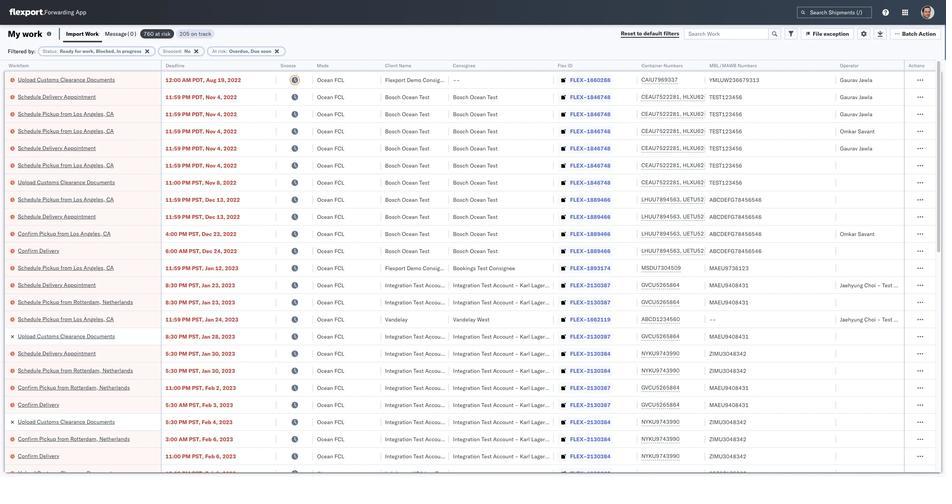 Task type: vqa. For each thing, say whether or not it's contained in the screenshot.


Task type: locate. For each thing, give the bounding box(es) containing it.
1 8:30 from the top
[[165, 282, 177, 289]]

1 vertical spatial schedule pickup from rotterdam, netherlands link
[[18, 367, 133, 375]]

10 schedule from the top
[[18, 299, 41, 306]]

10:00
[[165, 471, 181, 478]]

30,
[[212, 351, 220, 358], [212, 368, 220, 375]]

dec down 11:00 pm pst, nov 8, 2022
[[205, 197, 215, 204]]

confirm delivery
[[18, 248, 59, 255], [18, 402, 59, 409], [18, 453, 59, 460]]

11:59 pm pdt, nov 4, 2022
[[165, 94, 237, 101], [165, 111, 237, 118], [165, 128, 237, 135], [165, 145, 237, 152], [165, 162, 237, 169]]

17 fcl from the top
[[335, 351, 344, 358]]

2 jaehyung from the top
[[840, 316, 863, 323]]

0 vertical spatial confirm delivery
[[18, 248, 59, 255]]

1 vertical spatial savant
[[858, 231, 875, 238]]

1 vertical spatial confirm delivery button
[[18, 401, 59, 410]]

5 2130384 from the top
[[587, 454, 611, 461]]

1 vertical spatial omkar
[[840, 231, 857, 238]]

1846748
[[587, 94, 611, 101], [587, 111, 611, 118], [587, 128, 611, 135], [587, 145, 611, 152], [587, 162, 611, 169], [587, 179, 611, 186]]

0 vertical spatial 6,
[[213, 436, 218, 443]]

feb up 11:00 pm pst, feb 6, 2023
[[202, 436, 212, 443]]

1 vertical spatial risk
[[218, 48, 226, 54]]

23,
[[213, 231, 222, 238], [212, 282, 220, 289], [212, 299, 220, 306]]

8:30 pm pst, jan 23, 2023 down '11:59 pm pst, jan 12, 2023'
[[165, 282, 235, 289]]

resize handle column header
[[151, 60, 161, 478], [267, 60, 277, 478], [304, 60, 313, 478], [372, 60, 381, 478], [440, 60, 449, 478], [544, 60, 554, 478], [628, 60, 638, 478], [696, 60, 705, 478], [827, 60, 836, 478], [895, 60, 904, 478], [926, 60, 936, 478]]

vandelay
[[385, 316, 408, 323], [453, 316, 476, 323]]

1 vertical spatial 13,
[[217, 214, 225, 221]]

confirm delivery link for 11:00
[[18, 453, 59, 461]]

confirm for 3:00 am pst, feb 6, 2023
[[18, 436, 38, 443]]

1 30, from the top
[[212, 351, 220, 358]]

11:59 pm pdt, nov 4, 2022 for second schedule pickup from los angeles, ca button schedule pickup from los angeles, ca link
[[165, 128, 237, 135]]

5:30 down 8:30 pm pst, jan 28, 2023
[[165, 351, 177, 358]]

6 fcl from the top
[[335, 162, 344, 169]]

7 ocean fcl from the top
[[317, 179, 344, 186]]

jan up 11:59 pm pst, jan 24, 2023
[[202, 299, 210, 306]]

1 vertical spatial confirm pickup from rotterdam, netherlands link
[[18, 436, 130, 443]]

3 fcl from the top
[[335, 111, 344, 118]]

2 2130384 from the top
[[587, 368, 611, 375]]

1 2130384 from the top
[[587, 351, 611, 358]]

am right "12:00"
[[182, 77, 191, 84]]

13, down 8,
[[217, 197, 225, 204]]

jawla
[[859, 77, 873, 84], [859, 94, 873, 101], [859, 111, 873, 118], [859, 145, 873, 152]]

flex-1889466
[[570, 197, 611, 204], [570, 214, 611, 221], [570, 231, 611, 238], [570, 248, 611, 255]]

lhuu7894563, for schedule pickup from los angeles, ca
[[641, 196, 682, 203]]

delivery for 11:59 pm pst, dec 13, 2022's schedule delivery appointment button
[[42, 213, 62, 220]]

1 horizontal spatial numbers
[[738, 63, 757, 69]]

2 vertical spatial upload customs clearance documents button
[[18, 470, 115, 478]]

2023 right 2,
[[223, 385, 236, 392]]

8:30 down 6:00
[[165, 282, 177, 289]]

4 abcdefg78456546 from the top
[[709, 248, 762, 255]]

2 confirm delivery button from the top
[[18, 401, 59, 410]]

schedule pickup from los angeles, ca for 3rd schedule pickup from los angeles, ca button from the bottom's schedule pickup from los angeles, ca link
[[18, 196, 114, 203]]

3 confirm delivery button from the top
[[18, 453, 59, 461]]

5 schedule from the top
[[18, 162, 41, 169]]

jawla for schedule pickup from los angeles, ca
[[859, 111, 873, 118]]

risk
[[161, 30, 171, 37], [218, 48, 226, 54]]

11:00 for 11:00 pm pst, feb 6, 2023
[[165, 454, 181, 461]]

documents for upload customs clearance documents 'button' related to 11:00 pm pst, nov 8, 2022
[[87, 179, 115, 186]]

1 vertical spatial 11:00
[[165, 385, 181, 392]]

1 vertical spatial upload customs clearance documents button
[[18, 179, 115, 187]]

0 vertical spatial flexport demo consignee
[[385, 77, 449, 84]]

1 11:59 from the top
[[165, 94, 181, 101]]

16 ocean fcl from the top
[[317, 334, 344, 341]]

: left ready
[[56, 48, 58, 54]]

1 vertical spatial schedule pickup from rotterdam, netherlands button
[[18, 367, 133, 376]]

5:30 for schedule delivery appointment
[[165, 351, 177, 358]]

angeles, for confirm pickup from los angeles, ca link
[[80, 230, 102, 237]]

1 numbers from the left
[[663, 63, 683, 69]]

5:30 pm pst, jan 30, 2023 for schedule pickup from rotterdam, netherlands
[[165, 368, 235, 375]]

appointment for 11:59 pm pst, dec 13, 2022
[[64, 213, 96, 220]]

8:30 up 11:59 pm pst, jan 24, 2023
[[165, 299, 177, 306]]

2130384 for confirm pickup from rotterdam, netherlands
[[587, 436, 611, 443]]

upload customs clearance documents link for first upload customs clearance documents 'button' from the top of the page
[[18, 76, 115, 84]]

pst, down 6:00 am pst, dec 24, 2022
[[192, 265, 204, 272]]

jan left '12,'
[[205, 265, 214, 272]]

2 vertical spatial confirm delivery link
[[18, 453, 59, 461]]

2130384 for confirm delivery
[[587, 454, 611, 461]]

2 vertical spatial 11:00
[[165, 454, 181, 461]]

1 vertical spatial omkar savant
[[840, 231, 875, 238]]

confirm for 11:00 pm pst, feb 6, 2023
[[18, 453, 38, 460]]

30, up 2,
[[212, 368, 220, 375]]

dec up 4:00 pm pst, dec 23, 2022
[[205, 214, 215, 221]]

ca for 1st schedule pickup from los angeles, ca button from the bottom of the page
[[106, 316, 114, 323]]

3:00 am pst, feb 6, 2023
[[165, 436, 233, 443]]

0 vertical spatial savant
[[858, 128, 875, 135]]

pst, down 11:00 pm pst, nov 8, 2022
[[192, 197, 204, 204]]

5 1846748 from the top
[[587, 162, 611, 169]]

0 vertical spatial confirm pickup from rotterdam, netherlands link
[[18, 384, 130, 392]]

confirm pickup from rotterdam, netherlands button
[[18, 384, 130, 393], [18, 436, 130, 444]]

delivery
[[42, 93, 62, 100], [42, 145, 62, 152], [42, 213, 62, 220], [39, 248, 59, 255], [42, 282, 62, 289], [42, 350, 62, 357], [39, 402, 59, 409], [39, 453, 59, 460]]

3 flex-1846748 from the top
[[570, 128, 611, 135]]

resize handle column header for client name
[[440, 60, 449, 478]]

8:30 down 11:59 pm pst, jan 24, 2023
[[165, 334, 177, 341]]

pickup
[[42, 110, 59, 117], [42, 128, 59, 135], [42, 162, 59, 169], [42, 196, 59, 203], [39, 230, 56, 237], [42, 265, 59, 272], [42, 299, 59, 306], [42, 316, 59, 323], [42, 368, 59, 375], [39, 385, 56, 392], [39, 436, 56, 443]]

flex-1846748
[[570, 94, 611, 101], [570, 111, 611, 118], [570, 128, 611, 135], [570, 145, 611, 152], [570, 162, 611, 169], [570, 179, 611, 186]]

numbers up ymluw236679313
[[738, 63, 757, 69]]

feb for 11:00 pm pst, feb 6, 2023
[[205, 454, 215, 461]]

2 abcdefg78456546 from the top
[[709, 214, 762, 221]]

23, for confirm pickup from los angeles, ca
[[213, 231, 222, 238]]

8:30 pm pst, jan 23, 2023 up 11:59 pm pst, jan 24, 2023
[[165, 299, 235, 306]]

0 vertical spatial confirm pickup from rotterdam, netherlands
[[18, 385, 130, 392]]

6:00
[[165, 248, 177, 255]]

3 test123456 from the top
[[709, 128, 742, 135]]

pst, up 8:30 pm pst, jan 28, 2023
[[192, 316, 204, 323]]

2 ceau7522281, hlxu6269489, hlxu8034992 from the top
[[641, 111, 762, 118]]

1 schedule pickup from los angeles, ca from the top
[[18, 110, 114, 117]]

0 vertical spatial 8:30 pm pst, jan 23, 2023
[[165, 282, 235, 289]]

1 documents from the top
[[87, 76, 115, 83]]

2 vertical spatial 23,
[[212, 299, 220, 306]]

upload customs clearance documents link for upload customs clearance documents 'button' related to 11:00 pm pst, nov 8, 2022
[[18, 179, 115, 186]]

flex-1893174
[[570, 265, 611, 272]]

delivery for 1st schedule delivery appointment button from the bottom
[[42, 350, 62, 357]]

0 vertical spatial 11:59 pm pst, dec 13, 2022
[[165, 197, 240, 204]]

2 omkar savant from the top
[[840, 231, 875, 238]]

0 horizontal spatial risk
[[161, 30, 171, 37]]

0 vertical spatial schedule pickup from rotterdam, netherlands button
[[18, 299, 133, 307]]

2 13, from the top
[[217, 214, 225, 221]]

gvcu5265864 for schedule pickup from rotterdam, netherlands
[[641, 299, 680, 306]]

upload customs clearance documents for upload customs clearance documents 'button' related to 11:00 pm pst, nov 8, 2022
[[18, 179, 115, 186]]

8 schedule from the top
[[18, 265, 41, 272]]

delivery for confirm delivery button corresponding to 5:30 am pst, feb 3, 2023
[[39, 402, 59, 409]]

2023 right 3,
[[220, 402, 233, 409]]

Search Work text field
[[684, 28, 769, 40]]

choi for origin
[[864, 282, 876, 289]]

import work
[[66, 30, 99, 37]]

0 vertical spatial schedule pickup from rotterdam, netherlands
[[18, 299, 133, 306]]

2023 up 10:00 pm pst, feb 9, 2023
[[223, 454, 236, 461]]

2 vertical spatial 8:30
[[165, 334, 177, 341]]

4 flex- from the top
[[570, 128, 587, 135]]

schedule delivery appointment link for 11:59 pm pdt, nov 4, 2022
[[18, 93, 96, 101]]

6,
[[213, 436, 218, 443], [216, 454, 221, 461]]

1 upload customs clearance documents from the top
[[18, 76, 115, 83]]

0 vertical spatial 23,
[[213, 231, 222, 238]]

2 flexport from the top
[[385, 265, 406, 272]]

5 upload from the top
[[18, 470, 36, 477]]

pst, down 11:59 pm pst, jan 24, 2023
[[189, 334, 200, 341]]

my
[[8, 28, 20, 39]]

schedule for fourth schedule delivery appointment link from the bottom
[[18, 145, 41, 152]]

flex-1889466 for confirm pickup from los angeles, ca
[[570, 231, 611, 238]]

agent for jaehyung choi - test destination agent
[[924, 316, 938, 323]]

confirm pickup from rotterdam, netherlands button for 11:00 pm pst, feb 2, 2023
[[18, 384, 130, 393]]

ceau7522281,
[[641, 93, 681, 100], [641, 111, 681, 118], [641, 128, 681, 135], [641, 145, 681, 152], [641, 162, 681, 169], [641, 179, 681, 186]]

0 vertical spatial risk
[[161, 30, 171, 37]]

0 horizontal spatial :
[[56, 48, 58, 54]]

3 uetu5238478 from the top
[[683, 231, 721, 238]]

1 11:59 pm pst, dec 13, 2022 from the top
[[165, 197, 240, 204]]

1 gvcu5265864 from the top
[[641, 282, 680, 289]]

confirm delivery link for 6:00
[[18, 247, 59, 255]]

schedule pickup from rotterdam, netherlands link
[[18, 299, 133, 306], [18, 367, 133, 375]]

5:30 pm pst, jan 30, 2023 up the 11:00 pm pst, feb 2, 2023
[[165, 368, 235, 375]]

-- for flex-1989365
[[453, 471, 460, 478]]

jaehyung choi - test origin agent
[[840, 282, 925, 289]]

numbers for mbl/mawb numbers
[[738, 63, 757, 69]]

1 lhuu7894563, from the top
[[641, 196, 682, 203]]

from inside confirm pickup from los angeles, ca link
[[57, 230, 69, 237]]

1 vertical spatial 8:30
[[165, 299, 177, 306]]

gvcu5265864 for confirm pickup from rotterdam, netherlands
[[641, 385, 680, 392]]

0 vertical spatial omkar
[[840, 128, 857, 135]]

upload customs clearance documents link for upload customs clearance documents 'button' related to 10:00 pm pst, feb 9, 2023
[[18, 470, 115, 478]]

0 vertical spatial upload customs clearance documents button
[[18, 76, 115, 84]]

am for 3:00
[[179, 436, 188, 443]]

upload for upload customs clearance documents 'button' related to 11:00 pm pst, nov 8, 2022
[[18, 179, 36, 186]]

pst, down 8:30 pm pst, jan 28, 2023
[[189, 351, 200, 358]]

pickup for 11:59 pm pst, jan 12, 2023
[[42, 265, 59, 272]]

jan up the 11:00 pm pst, feb 2, 2023
[[202, 368, 210, 375]]

schedule for second schedule pickup from los angeles, ca button schedule pickup from los angeles, ca link
[[18, 128, 41, 135]]

integration test account - karl lagerfeld
[[385, 282, 487, 289], [453, 282, 555, 289], [385, 299, 487, 306], [453, 299, 555, 306], [385, 334, 487, 341], [453, 334, 555, 341], [385, 351, 487, 358], [453, 351, 555, 358], [385, 368, 487, 375], [453, 368, 555, 375], [385, 385, 487, 392], [453, 385, 555, 392], [385, 402, 487, 409], [453, 402, 555, 409], [385, 419, 487, 426], [453, 419, 555, 426], [385, 436, 487, 443], [453, 436, 555, 443], [385, 454, 487, 461], [453, 454, 555, 461]]

2 schedule pickup from los angeles, ca button from the top
[[18, 127, 114, 136]]

28,
[[212, 334, 220, 341]]

flex-1846748 button
[[558, 92, 612, 103], [558, 92, 612, 103], [558, 109, 612, 120], [558, 109, 612, 120], [558, 126, 612, 137], [558, 126, 612, 137], [558, 143, 612, 154], [558, 143, 612, 154], [558, 160, 612, 171], [558, 160, 612, 171], [558, 177, 612, 188], [558, 177, 612, 188]]

confirm delivery button for 6:00 am pst, dec 24, 2022
[[18, 247, 59, 256]]

9 schedule from the top
[[18, 282, 41, 289]]

5:30 up the 3:00
[[165, 419, 177, 426]]

pst, down 3:00 am pst, feb 6, 2023
[[192, 454, 204, 461]]

upload customs clearance documents
[[18, 76, 115, 83], [18, 179, 115, 186], [18, 333, 115, 340], [18, 419, 115, 426], [18, 470, 115, 477]]

documents
[[87, 76, 115, 83], [87, 179, 115, 186], [87, 333, 115, 340], [87, 419, 115, 426], [87, 470, 115, 477]]

1 vertical spatial flexport demo consignee
[[385, 265, 449, 272]]

zimu3048342 for schedule pickup from rotterdam, netherlands
[[709, 368, 746, 375]]

19 flex- from the top
[[570, 385, 587, 392]]

1 vertical spatial confirm pickup from rotterdam, netherlands button
[[18, 436, 130, 444]]

0 vertical spatial 8:30
[[165, 282, 177, 289]]

13 fcl from the top
[[335, 282, 344, 289]]

0 vertical spatial --
[[453, 77, 460, 84]]

1 vertical spatial schedule pickup from rotterdam, netherlands
[[18, 368, 133, 375]]

3 schedule delivery appointment from the top
[[18, 213, 96, 220]]

schedule pickup from rotterdam, netherlands button
[[18, 299, 133, 307], [18, 367, 133, 376]]

6, up 11:00 pm pst, feb 6, 2023
[[213, 436, 218, 443]]

2130384 for schedule delivery appointment
[[587, 351, 611, 358]]

angeles, inside confirm pickup from los angeles, ca link
[[80, 230, 102, 237]]

destination
[[894, 316, 923, 323]]

maeu9408431 for confirm pickup from rotterdam, netherlands
[[709, 385, 749, 392]]

2 11:59 from the top
[[165, 111, 181, 118]]

numbers up caiu7969337
[[663, 63, 683, 69]]

dec up '11:59 pm pst, jan 12, 2023'
[[202, 248, 212, 255]]

4:00 pm pst, dec 23, 2022
[[165, 231, 237, 238]]

dec up 6:00 am pst, dec 24, 2022
[[202, 231, 212, 238]]

pst, down 5:30 pm pst, feb 4, 2023
[[189, 436, 201, 443]]

my work
[[8, 28, 42, 39]]

4 uetu5238478 from the top
[[683, 248, 721, 255]]

2 choi from the top
[[864, 316, 876, 323]]

agent right origin
[[910, 282, 925, 289]]

4 schedule delivery appointment link from the top
[[18, 281, 96, 289]]

11 schedule from the top
[[18, 316, 41, 323]]

: right at
[[226, 48, 227, 54]]

2,
[[216, 385, 221, 392]]

maeu9408431 for confirm delivery
[[709, 402, 749, 409]]

8 flex- from the top
[[570, 197, 587, 204]]

upload customs clearance documents button
[[18, 76, 115, 84], [18, 179, 115, 187], [18, 470, 115, 478]]

6 flex- from the top
[[570, 162, 587, 169]]

schedule for schedule pickup from los angeles, ca link for 1st schedule pickup from los angeles, ca button from the bottom of the page
[[18, 316, 41, 323]]

0 vertical spatial 5:30 pm pst, jan 30, 2023
[[165, 351, 235, 358]]

2 8:30 from the top
[[165, 299, 177, 306]]

lhuu7894563, for confirm delivery
[[641, 248, 682, 255]]

flex-2130384 for schedule pickup from rotterdam, netherlands
[[570, 368, 611, 375]]

23, up 6:00 am pst, dec 24, 2022
[[213, 231, 222, 238]]

5 schedule pickup from los angeles, ca button from the top
[[18, 264, 114, 273]]

6, up the 9,
[[216, 454, 221, 461]]

23, up 11:59 pm pst, jan 24, 2023
[[212, 299, 220, 306]]

23, down '12,'
[[212, 282, 220, 289]]

agent
[[910, 282, 925, 289], [924, 316, 938, 323]]

in
[[117, 48, 121, 54]]

upload customs clearance documents link
[[18, 76, 115, 84], [18, 179, 115, 186], [18, 333, 115, 341], [18, 419, 115, 426], [18, 470, 115, 478]]

schedule pickup from los angeles, ca link for 4th schedule pickup from los angeles, ca button from the bottom
[[18, 161, 114, 169]]

vandelay for vandelay
[[385, 316, 408, 323]]

hlxu6269489,
[[683, 93, 723, 100], [683, 111, 723, 118], [683, 128, 723, 135], [683, 145, 723, 152], [683, 162, 723, 169], [683, 179, 723, 186]]

schedule delivery appointment button for 8:30 pm pst, jan 23, 2023
[[18, 281, 96, 290]]

4 maeu9408431 from the top
[[709, 385, 749, 392]]

8,
[[217, 179, 222, 186]]

agent for jaehyung choi - test origin agent
[[910, 282, 925, 289]]

pickup for 11:59 pm pdt, nov 4, 2022
[[42, 162, 59, 169]]

omkar
[[840, 128, 857, 135], [840, 231, 857, 238]]

3 confirm from the top
[[18, 385, 38, 392]]

24, up the "28,"
[[215, 316, 224, 323]]

8:30 pm pst, jan 23, 2023
[[165, 282, 235, 289], [165, 299, 235, 306]]

2 11:00 from the top
[[165, 385, 181, 392]]

flex-1889466 for schedule pickup from los angeles, ca
[[570, 197, 611, 204]]

1 vertical spatial 30,
[[212, 368, 220, 375]]

8:30
[[165, 282, 177, 289], [165, 299, 177, 306], [165, 334, 177, 341]]

flexport demo consignee
[[385, 77, 449, 84], [385, 265, 449, 272]]

2023 down 8:30 pm pst, jan 28, 2023
[[222, 351, 235, 358]]

test
[[435, 471, 448, 478]]

1 horizontal spatial :
[[181, 48, 182, 54]]

agent right the destination
[[924, 316, 938, 323]]

from for 11:59 pm pdt, nov 4, 2022
[[61, 162, 72, 169]]

0 vertical spatial choi
[[864, 282, 876, 289]]

2023 up 11:00 pm pst, feb 6, 2023
[[220, 436, 233, 443]]

2 zimu3048342 from the top
[[709, 368, 746, 375]]

jaehyung for jaehyung choi - test destination agent
[[840, 316, 863, 323]]

0 vertical spatial demo
[[407, 77, 421, 84]]

lululemon
[[385, 471, 411, 478]]

work,
[[82, 48, 95, 54]]

air
[[317, 471, 324, 478]]

abcdefg78456546 for confirm delivery
[[709, 248, 762, 255]]

angeles, for schedule pickup from los angeles, ca link corresponding to 5th schedule pickup from los angeles, ca button from the top
[[84, 265, 105, 272]]

1 vertical spatial 11:59 pm pst, dec 13, 2022
[[165, 214, 240, 221]]

5 ceau7522281, hlxu6269489, hlxu8034992 from the top
[[641, 162, 762, 169]]

ca for 3rd schedule pickup from los angeles, ca button from the bottom
[[106, 196, 114, 203]]

feb down 5:30 am pst, feb 3, 2023
[[202, 419, 211, 426]]

0 horizontal spatial numbers
[[663, 63, 683, 69]]

confirm delivery for 5:30 am pst, feb 3, 2023
[[18, 402, 59, 409]]

confirm pickup from rotterdam, netherlands button for 3:00 am pst, feb 6, 2023
[[18, 436, 130, 444]]

1 vertical spatial demo
[[407, 265, 421, 272]]

2 vertical spatial confirm delivery button
[[18, 453, 59, 461]]

0 horizontal spatial vandelay
[[385, 316, 408, 323]]

jan left the "28,"
[[202, 334, 210, 341]]

1 vertical spatial jaehyung
[[840, 316, 863, 323]]

rotterdam,
[[73, 299, 101, 306], [73, 368, 101, 375], [70, 385, 98, 392], [70, 436, 98, 443]]

2 confirm delivery link from the top
[[18, 401, 59, 409]]

1 vertical spatial confirm delivery
[[18, 402, 59, 409]]

feb up 10:00 pm pst, feb 9, 2023
[[205, 454, 215, 461]]

clearance for upload customs clearance documents 'button' related to 11:00 pm pst, nov 8, 2022
[[60, 179, 85, 186]]

2130387 for confirm pickup from rotterdam, netherlands
[[587, 385, 611, 392]]

2023 right the 9,
[[223, 471, 236, 478]]

1 vertical spatial 8:30 pm pst, jan 23, 2023
[[165, 299, 235, 306]]

pickup for 8:30 pm pst, jan 23, 2023
[[42, 299, 59, 306]]

4 gvcu5265864 from the top
[[641, 385, 680, 392]]

choi for destination
[[864, 316, 876, 323]]

5:30 am pst, feb 3, 2023
[[165, 402, 233, 409]]

5 hlxu6269489, from the top
[[683, 162, 723, 169]]

schedule for 3rd schedule pickup from los angeles, ca button from the bottom's schedule pickup from los angeles, ca link
[[18, 196, 41, 203]]

nyku9743990 for schedule delivery appointment
[[641, 351, 680, 358]]

demo for bookings
[[407, 265, 421, 272]]

gaurav jawla
[[840, 77, 873, 84], [840, 94, 873, 101], [840, 111, 873, 118], [840, 145, 873, 152]]

24, for 2023
[[215, 316, 224, 323]]

5:30 for confirm delivery
[[165, 402, 177, 409]]

2 clearance from the top
[[60, 179, 85, 186]]

1 vertical spatial 6,
[[216, 454, 221, 461]]

file exception button
[[801, 28, 854, 40], [801, 28, 854, 40]]

2 horizontal spatial :
[[226, 48, 227, 54]]

2 gaurav from the top
[[840, 94, 858, 101]]

mbl/mawb numbers
[[709, 63, 757, 69]]

flex-1662119 button
[[558, 315, 612, 325], [558, 315, 612, 325]]

los
[[73, 110, 82, 117], [73, 128, 82, 135], [73, 162, 82, 169], [73, 196, 82, 203], [70, 230, 79, 237], [73, 265, 82, 272], [73, 316, 82, 323]]

confirm pickup from rotterdam, netherlands link
[[18, 384, 130, 392], [18, 436, 130, 443]]

1 vertical spatial confirm delivery link
[[18, 401, 59, 409]]

choi down jaehyung choi - test origin agent
[[864, 316, 876, 323]]

1 vertical spatial agent
[[924, 316, 938, 323]]

omkar for abcdefg78456546
[[840, 231, 857, 238]]

snooze
[[281, 63, 296, 69]]

work
[[22, 28, 42, 39]]

0 vertical spatial omkar savant
[[840, 128, 875, 135]]

0 vertical spatial flexport
[[385, 77, 406, 84]]

6 11:59 from the top
[[165, 197, 181, 204]]

0 vertical spatial 24,
[[214, 248, 222, 255]]

4 test123456 from the top
[[709, 145, 742, 152]]

0 vertical spatial 13,
[[217, 197, 225, 204]]

confirm delivery for 11:00 pm pst, feb 6, 2023
[[18, 453, 59, 460]]

2130384 for schedule pickup from rotterdam, netherlands
[[587, 368, 611, 375]]

pm
[[182, 94, 191, 101], [182, 111, 191, 118], [182, 128, 191, 135], [182, 145, 191, 152], [182, 162, 191, 169], [182, 179, 191, 186], [182, 197, 191, 204], [182, 214, 191, 221], [179, 231, 187, 238], [182, 265, 191, 272], [179, 282, 187, 289], [179, 299, 187, 306], [182, 316, 191, 323], [179, 334, 187, 341], [179, 351, 187, 358], [179, 368, 187, 375], [182, 385, 191, 392], [179, 419, 187, 426], [182, 454, 191, 461], [182, 471, 191, 478]]

2 vertical spatial --
[[453, 471, 460, 478]]

schedule delivery appointment
[[18, 93, 96, 100], [18, 145, 96, 152], [18, 213, 96, 220], [18, 282, 96, 289], [18, 350, 96, 357]]

numbers inside button
[[663, 63, 683, 69]]

30, down the "28,"
[[212, 351, 220, 358]]

6, for 11:00 pm pst, feb 6, 2023
[[216, 454, 221, 461]]

13, up 4:00 pm pst, dec 23, 2022
[[217, 214, 225, 221]]

1 vertical spatial 5:30 pm pst, jan 30, 2023
[[165, 368, 235, 375]]

1 1846748 from the top
[[587, 94, 611, 101]]

1 confirm from the top
[[18, 230, 38, 237]]

confirm
[[18, 230, 38, 237], [18, 248, 38, 255], [18, 385, 38, 392], [18, 402, 38, 409], [18, 436, 38, 443], [18, 453, 38, 460]]

container numbers button
[[638, 61, 698, 69]]

2 2130387 from the top
[[587, 299, 611, 306]]

1 appointment from the top
[[64, 93, 96, 100]]

2130387
[[587, 282, 611, 289], [587, 299, 611, 306], [587, 334, 611, 341], [587, 385, 611, 392], [587, 402, 611, 409]]

am right the 3:00
[[179, 436, 188, 443]]

5 documents from the top
[[87, 470, 115, 477]]

1 confirm pickup from rotterdam, netherlands button from the top
[[18, 384, 130, 393]]

feb left the 9,
[[205, 471, 215, 478]]

2 documents from the top
[[87, 179, 115, 186]]

23 fcl from the top
[[335, 454, 344, 461]]

gaurav
[[840, 77, 858, 84], [840, 94, 858, 101], [840, 111, 858, 118], [840, 145, 858, 152]]

2 fcl from the top
[[335, 94, 344, 101]]

5 schedule pickup from los angeles, ca link from the top
[[18, 264, 114, 272]]

bosch ocean test
[[385, 94, 430, 101], [453, 94, 498, 101], [385, 111, 430, 118], [453, 111, 498, 118], [385, 128, 430, 135], [453, 128, 498, 135], [385, 145, 430, 152], [453, 145, 498, 152], [385, 162, 430, 169], [453, 162, 498, 169], [385, 179, 430, 186], [453, 179, 498, 186], [385, 197, 430, 204], [453, 197, 498, 204], [385, 214, 430, 221], [453, 214, 498, 221], [385, 231, 430, 238], [453, 231, 498, 238], [385, 248, 430, 255], [453, 248, 498, 255]]

flexport for bookings test consignee
[[385, 265, 406, 272]]

760
[[144, 30, 154, 37]]

: left no
[[181, 48, 182, 54]]

mbl/mawb numbers button
[[705, 61, 828, 69]]

usa
[[412, 471, 423, 478]]

0 vertical spatial agent
[[910, 282, 925, 289]]

4 resize handle column header from the left
[[372, 60, 381, 478]]

1 vertical spatial confirm pickup from rotterdam, netherlands
[[18, 436, 130, 443]]

pst, up 3:00 am pst, feb 6, 2023
[[189, 419, 200, 426]]

0 vertical spatial 11:00
[[165, 179, 181, 186]]

4 schedule delivery appointment button from the top
[[18, 281, 96, 290]]

5:30
[[165, 351, 177, 358], [165, 368, 177, 375], [165, 402, 177, 409], [165, 419, 177, 426]]

0 vertical spatial 30,
[[212, 351, 220, 358]]

bosch
[[385, 94, 401, 101], [453, 94, 469, 101], [385, 111, 401, 118], [453, 111, 469, 118], [385, 128, 401, 135], [453, 128, 469, 135], [385, 145, 401, 152], [453, 145, 469, 152], [385, 162, 401, 169], [453, 162, 469, 169], [385, 179, 401, 186], [453, 179, 469, 186], [385, 197, 401, 204], [453, 197, 469, 204], [385, 214, 401, 221], [453, 214, 469, 221], [385, 231, 401, 238], [453, 231, 469, 238], [385, 248, 401, 255], [453, 248, 469, 255]]

pickup inside button
[[39, 230, 56, 237]]

am up 5:30 pm pst, feb 4, 2023
[[179, 402, 188, 409]]

am right 6:00
[[179, 248, 188, 255]]

11:59 pm pst, dec 13, 2022 down 11:00 pm pst, nov 8, 2022
[[165, 197, 240, 204]]

feb left 2,
[[205, 385, 215, 392]]

0 vertical spatial confirm delivery button
[[18, 247, 59, 256]]

11:59 pm pst, dec 13, 2022 up 4:00 pm pst, dec 23, 2022
[[165, 214, 240, 221]]

1 vertical spatial 24,
[[215, 316, 224, 323]]

5:30 up 5:30 pm pst, feb 4, 2023
[[165, 402, 177, 409]]

5 schedule delivery appointment button from the top
[[18, 350, 96, 359]]

0 vertical spatial schedule pickup from rotterdam, netherlands link
[[18, 299, 133, 306]]

choi left origin
[[864, 282, 876, 289]]

pst, up 4:00 pm pst, dec 23, 2022
[[192, 214, 204, 221]]

6 hlxu6269489, from the top
[[683, 179, 723, 186]]

5:30 pm pst, jan 30, 2023 down 8:30 pm pst, jan 28, 2023
[[165, 351, 235, 358]]

13 flex- from the top
[[570, 282, 587, 289]]

flex-2130387
[[570, 282, 611, 289], [570, 299, 611, 306], [570, 334, 611, 341], [570, 385, 611, 392], [570, 402, 611, 409]]

dec
[[205, 197, 215, 204], [205, 214, 215, 221], [202, 231, 212, 238], [202, 248, 212, 255]]

2 confirm pickup from rotterdam, netherlands from the top
[[18, 436, 130, 443]]

4 zimu3048342 from the top
[[709, 436, 746, 443]]

6 test123456 from the top
[[709, 179, 742, 186]]

4 nyku9743990 from the top
[[641, 436, 680, 443]]

1 vertical spatial flexport
[[385, 265, 406, 272]]

3 jawla from the top
[[859, 111, 873, 118]]

omkar savant
[[840, 128, 875, 135], [840, 231, 875, 238]]

5:30 up the 11:00 pm pst, feb 2, 2023
[[165, 368, 177, 375]]

24, up '12,'
[[214, 248, 222, 255]]

origin
[[894, 282, 909, 289]]

feb left 3,
[[202, 402, 212, 409]]

1 1889466 from the top
[[587, 197, 611, 204]]

0 vertical spatial confirm delivery link
[[18, 247, 59, 255]]

24, for 2022
[[214, 248, 222, 255]]

netherlands for 5:30
[[103, 368, 133, 375]]

pickup for 4:00 pm pst, dec 23, 2022
[[39, 230, 56, 237]]

10 fcl from the top
[[335, 231, 344, 238]]

2 vertical spatial confirm delivery
[[18, 453, 59, 460]]

3 ceau7522281, from the top
[[641, 128, 681, 135]]

from for 11:59 pm pst, dec 13, 2022
[[61, 196, 72, 203]]

flexport. image
[[9, 9, 44, 16]]

4 schedule from the top
[[18, 145, 41, 152]]

21 fcl from the top
[[335, 419, 344, 426]]

numbers inside "button"
[[738, 63, 757, 69]]

0 vertical spatial confirm pickup from rotterdam, netherlands button
[[18, 384, 130, 393]]

pdt,
[[192, 77, 205, 84], [192, 94, 204, 101], [192, 111, 204, 118], [192, 128, 204, 135], [192, 145, 204, 152], [192, 162, 204, 169]]

1 horizontal spatial vandelay
[[453, 316, 476, 323]]

23 flex- from the top
[[570, 454, 587, 461]]

0 vertical spatial jaehyung
[[840, 282, 863, 289]]

appointment for 8:30 pm pst, jan 23, 2023
[[64, 282, 96, 289]]

1 vertical spatial choi
[[864, 316, 876, 323]]

schedule pickup from rotterdam, netherlands link for 5:30
[[18, 367, 133, 375]]

pst,
[[192, 179, 204, 186], [192, 197, 204, 204], [192, 214, 204, 221], [189, 231, 200, 238], [189, 248, 201, 255], [192, 265, 204, 272], [189, 282, 200, 289], [189, 299, 200, 306], [192, 316, 204, 323], [189, 334, 200, 341], [189, 351, 200, 358], [189, 368, 200, 375], [192, 385, 204, 392], [189, 402, 201, 409], [189, 419, 200, 426], [189, 436, 201, 443], [192, 454, 204, 461], [192, 471, 204, 478]]



Task type: describe. For each thing, give the bounding box(es) containing it.
maeu9408431 for schedule pickup from rotterdam, netherlands
[[709, 299, 749, 306]]

abcd1234560
[[641, 316, 680, 323]]

8:30 pm pst, jan 28, 2023
[[165, 334, 235, 341]]

appointment for 11:59 pm pdt, nov 4, 2022
[[64, 93, 96, 100]]

schedule pickup from los angeles, ca for schedule pickup from los angeles, ca link corresponding to 4th schedule pickup from los angeles, ca button from the bottom
[[18, 162, 114, 169]]

3 gvcu5265864 from the top
[[641, 333, 680, 340]]

confirm delivery link for 5:30
[[18, 401, 59, 409]]

for
[[75, 48, 81, 54]]

resize handle column header for consignee
[[544, 60, 554, 478]]

ca for second schedule pickup from los angeles, ca button
[[106, 128, 114, 135]]

filtered
[[8, 48, 27, 55]]

savant for abcdefg78456546
[[858, 231, 875, 238]]

5:30 pm pst, jan 30, 2023 for schedule delivery appointment
[[165, 351, 235, 358]]

18 ocean fcl from the top
[[317, 368, 344, 375]]

2023 up 8:30 pm pst, jan 28, 2023
[[225, 316, 238, 323]]

flexport for --
[[385, 77, 406, 84]]

5 flex- from the top
[[570, 145, 587, 152]]

3 customs from the top
[[37, 333, 59, 340]]

5:30 pm pst, feb 4, 2023
[[165, 419, 233, 426]]

status : ready for work, blocked, in progress
[[43, 48, 141, 54]]

4 11:59 pm pdt, nov 4, 2022 from the top
[[165, 145, 237, 152]]

05707175362
[[709, 471, 747, 478]]

11:00 for 11:00 pm pst, feb 2, 2023
[[165, 385, 181, 392]]

2 ocean fcl from the top
[[317, 94, 344, 101]]

by:
[[28, 48, 36, 55]]

from for 4:00 pm pst, dec 23, 2022
[[57, 230, 69, 237]]

2 1889466 from the top
[[587, 214, 611, 221]]

2023 down '12,'
[[222, 282, 235, 289]]

schedule delivery appointment for 8:30 pm pst, jan 23, 2023
[[18, 282, 96, 289]]

1662119
[[587, 316, 611, 323]]

flex id
[[558, 63, 572, 69]]

2023 down 5:30 am pst, feb 3, 2023
[[219, 419, 233, 426]]

forwarding app link
[[9, 9, 86, 16]]

19,
[[218, 77, 226, 84]]

5 flex-1846748 from the top
[[570, 162, 611, 169]]

reset to default filters button
[[616, 28, 684, 40]]

file
[[813, 30, 822, 37]]

schedule pickup from los angeles, ca for schedule pickup from los angeles, ca link corresponding to first schedule pickup from los angeles, ca button from the top of the page
[[18, 110, 114, 117]]

16 fcl from the top
[[335, 334, 344, 341]]

2 flex-1846748 from the top
[[570, 111, 611, 118]]

15 ocean fcl from the top
[[317, 316, 344, 323]]

1 hlxu8034992 from the top
[[724, 93, 762, 100]]

client name button
[[381, 61, 441, 69]]

schedule delivery appointment for 11:59 pm pdt, nov 4, 2022
[[18, 93, 96, 100]]

: for snoozed
[[181, 48, 182, 54]]

3 hlxu8034992 from the top
[[724, 128, 762, 135]]

customs for upload customs clearance documents 'button' related to 11:00 pm pst, nov 8, 2022
[[37, 179, 59, 186]]

3 zimu3048342 from the top
[[709, 419, 746, 426]]

flex-1660288
[[570, 77, 611, 84]]

jan down '11:59 pm pst, jan 12, 2023'
[[202, 282, 210, 289]]

4 ceau7522281, hlxu6269489, hlxu8034992 from the top
[[641, 145, 762, 152]]

nyku9743990 for schedule pickup from rotterdam, netherlands
[[641, 368, 680, 375]]

schedule pickup from rotterdam, netherlands button for 5:30 pm pst, jan 30, 2023
[[18, 367, 133, 376]]

6 hlxu8034992 from the top
[[724, 179, 762, 186]]

4 upload customs clearance documents link from the top
[[18, 419, 115, 426]]

lhuu7894563, uetu5238478 for confirm delivery
[[641, 248, 721, 255]]

3 flex- from the top
[[570, 111, 587, 118]]

7 11:59 from the top
[[165, 214, 181, 221]]

4 hlxu6269489, from the top
[[683, 145, 723, 152]]

14 ocean fcl from the top
[[317, 299, 344, 306]]

angeles, for second schedule pickup from los angeles, ca button schedule pickup from los angeles, ca link
[[84, 128, 105, 135]]

1989365
[[587, 471, 611, 478]]

2 lhuu7894563, uetu5238478 from the top
[[641, 213, 721, 220]]

2 1846748 from the top
[[587, 111, 611, 118]]

1 schedule pickup from los angeles, ca button from the top
[[18, 110, 114, 119]]

batch action button
[[890, 28, 941, 40]]

pst, down 4:00 pm pst, dec 23, 2022
[[189, 248, 201, 255]]

demo for -
[[407, 77, 421, 84]]

3 maeu9408431 from the top
[[709, 334, 749, 341]]

pst, left 8,
[[192, 179, 204, 186]]

aug
[[206, 77, 216, 84]]

message
[[105, 30, 127, 37]]

to
[[637, 30, 642, 37]]

confirm pickup from los angeles, ca
[[18, 230, 111, 237]]

los inside button
[[70, 230, 79, 237]]

flex-2130384 for confirm pickup from rotterdam, netherlands
[[570, 436, 611, 443]]

status
[[43, 48, 56, 54]]

6 ceau7522281, from the top
[[641, 179, 681, 186]]

gaurav jawla for schedule delivery appointment
[[840, 94, 873, 101]]

21 ocean fcl from the top
[[317, 419, 344, 426]]

5 ceau7522281, from the top
[[641, 162, 681, 169]]

actions
[[909, 63, 925, 69]]

pst, up 6:00 am pst, dec 24, 2022
[[189, 231, 200, 238]]

1 ocean fcl from the top
[[317, 77, 344, 84]]

Search Shipments (/) text field
[[797, 7, 872, 18]]

3 upload customs clearance documents link from the top
[[18, 333, 115, 341]]

2 flex- from the top
[[570, 94, 587, 101]]

20 ocean fcl from the top
[[317, 402, 344, 409]]

2130387 for schedule pickup from rotterdam, netherlands
[[587, 299, 611, 306]]

bookings test consignee
[[453, 265, 515, 272]]

angeles, for schedule pickup from los angeles, ca link corresponding to 4th schedule pickup from los angeles, ca button from the bottom
[[84, 162, 105, 169]]

client
[[385, 63, 398, 69]]

1 flex- from the top
[[570, 77, 587, 84]]

caiu7969337
[[641, 76, 678, 83]]

205 on track
[[179, 30, 211, 37]]

1 upload customs clearance documents button from the top
[[18, 76, 115, 84]]

delivery for schedule delivery appointment button related to 8:30 pm pst, jan 23, 2023
[[42, 282, 62, 289]]

18 fcl from the top
[[335, 368, 344, 375]]

2 schedule delivery appointment from the top
[[18, 145, 96, 152]]

flex-1889466 for confirm delivery
[[570, 248, 611, 255]]

resize handle column header for deadline
[[267, 60, 277, 478]]

2023 right '12,'
[[225, 265, 238, 272]]

pst, up 5:30 pm pst, feb 4, 2023
[[189, 402, 201, 409]]

6 ocean fcl from the top
[[317, 162, 344, 169]]

gaurav jawla for upload customs clearance documents
[[840, 77, 873, 84]]

9,
[[216, 471, 221, 478]]

nyku9743990 for confirm delivery
[[641, 453, 680, 460]]

resize handle column header for mode
[[372, 60, 381, 478]]

default
[[644, 30, 662, 37]]

jaehyung for jaehyung choi - test origin agent
[[840, 282, 863, 289]]

23 ocean fcl from the top
[[317, 454, 344, 461]]

schedule pickup from rotterdam, netherlands for 8:30 pm pst, jan 23, 2023
[[18, 299, 133, 306]]

ca for 5th schedule pickup from los angeles, ca button from the top
[[106, 265, 114, 272]]

mbl/mawb
[[709, 63, 737, 69]]

4 jawla from the top
[[859, 145, 873, 152]]

2 schedule delivery appointment button from the top
[[18, 144, 96, 153]]

schedule delivery appointment link for 8:30 pm pst, jan 23, 2023
[[18, 281, 96, 289]]

10 ocean fcl from the top
[[317, 231, 344, 238]]

confirm for 6:00 am pst, dec 24, 2022
[[18, 248, 38, 255]]

4 11:59 from the top
[[165, 145, 181, 152]]

angeles, for schedule pickup from los angeles, ca link corresponding to first schedule pickup from los angeles, ca button from the top of the page
[[84, 110, 105, 117]]

23, for schedule pickup from rotterdam, netherlands
[[212, 299, 220, 306]]

at
[[212, 48, 217, 54]]

name
[[399, 63, 411, 69]]

2023 right the "28,"
[[222, 334, 235, 341]]

1889466 for schedule pickup from los angeles, ca
[[587, 197, 611, 204]]

action
[[919, 30, 936, 37]]

8 ocean fcl from the top
[[317, 197, 344, 204]]

omkar savant for abcdefg78456546
[[840, 231, 875, 238]]

ymluw236679313
[[709, 77, 759, 84]]

4 upload from the top
[[18, 419, 36, 426]]

schedule for 1st schedule delivery appointment link from the bottom of the page
[[18, 350, 41, 357]]

6:00 am pst, dec 24, 2022
[[165, 248, 237, 255]]

deadline button
[[162, 61, 269, 69]]

10 resize handle column header from the left
[[895, 60, 904, 478]]

due
[[251, 48, 260, 54]]

1 vertical spatial --
[[709, 316, 716, 323]]

consignee inside button
[[453, 63, 476, 69]]

1 fcl from the top
[[335, 77, 344, 84]]

upload customs clearance documents button for 11:00 pm pst, nov 8, 2022
[[18, 179, 115, 187]]

10 flex- from the top
[[570, 231, 587, 238]]

12 ocean fcl from the top
[[317, 265, 344, 272]]

18 flex- from the top
[[570, 368, 587, 375]]

flex
[[558, 63, 566, 69]]

4 hlxu8034992 from the top
[[724, 145, 762, 152]]

2 ceau7522281, from the top
[[641, 111, 681, 118]]

reset
[[621, 30, 636, 37]]

nyku9743990 for confirm pickup from rotterdam, netherlands
[[641, 436, 680, 443]]

20 flex- from the top
[[570, 402, 587, 409]]

abcdefg78456546 for confirm pickup from los angeles, ca
[[709, 231, 762, 238]]

2023 up 11:59 pm pst, jan 24, 2023
[[222, 299, 235, 306]]

upload customs clearance documents for upload customs clearance documents 'button' related to 10:00 pm pst, feb 9, 2023
[[18, 470, 115, 477]]

lhuu7894563, uetu5238478 for schedule pickup from los angeles, ca
[[641, 196, 721, 203]]

4 5:30 from the top
[[165, 419, 177, 426]]

12 flex- from the top
[[570, 265, 587, 272]]

ready
[[60, 48, 74, 54]]

schedule for schedule pickup from rotterdam, netherlands link associated with 8:30
[[18, 299, 41, 306]]

flexport demo consignee for -
[[385, 77, 449, 84]]

6, for 3:00 am pst, feb 6, 2023
[[213, 436, 218, 443]]

filtered by:
[[8, 48, 36, 55]]

1 ceau7522281, hlxu6269489, hlxu8034992 from the top
[[641, 93, 762, 100]]

30, for schedule pickup from rotterdam, netherlands
[[212, 368, 220, 375]]

pst, down '11:59 pm pst, jan 12, 2023'
[[189, 282, 200, 289]]

ca for 4th schedule pickup from los angeles, ca button from the bottom
[[106, 162, 114, 169]]

2023 up the 11:00 pm pst, feb 2, 2023
[[222, 368, 235, 375]]

uetu5238478 for confirm pickup from los angeles, ca
[[683, 231, 721, 238]]

no
[[184, 48, 191, 54]]

1 horizontal spatial risk
[[218, 48, 226, 54]]

flex-2130387 for confirm delivery
[[570, 402, 611, 409]]

2 schedule delivery appointment link from the top
[[18, 144, 96, 152]]

1 ceau7522281, from the top
[[641, 93, 681, 100]]

overdue,
[[229, 48, 250, 54]]

west
[[477, 316, 489, 323]]

pst, up the 11:00 pm pst, feb 2, 2023
[[189, 368, 200, 375]]

pst, down 11:00 pm pst, feb 6, 2023
[[192, 471, 204, 478]]

4 clearance from the top
[[60, 419, 85, 426]]

clearance for first upload customs clearance documents 'button' from the top of the page
[[60, 76, 85, 83]]

pst, up 11:59 pm pst, jan 24, 2023
[[189, 299, 200, 306]]

confirm pickup from los angeles, ca link
[[18, 230, 111, 238]]

upload customs clearance documents for first upload customs clearance documents 'button' from the top of the page
[[18, 76, 115, 83]]

7 flex- from the top
[[570, 179, 587, 186]]

lhuu7894563, for confirm pickup from los angeles, ca
[[641, 231, 682, 238]]

schedule pickup from los angeles, ca link for 3rd schedule pickup from los angeles, ca button from the bottom
[[18, 196, 114, 204]]

snoozed : no
[[163, 48, 191, 54]]

forwarding
[[44, 9, 74, 16]]

deadline
[[165, 63, 184, 69]]

12 fcl from the top
[[335, 265, 344, 272]]

schedule pickup from rotterdam, netherlands button for 8:30 pm pst, jan 23, 2023
[[18, 299, 133, 307]]

gvcu5265864 for confirm delivery
[[641, 402, 680, 409]]

consignee button
[[449, 61, 546, 69]]

progress
[[122, 48, 141, 54]]

2 8:30 pm pst, jan 23, 2023 from the top
[[165, 299, 235, 306]]

zimu3048342 for confirm delivery
[[709, 454, 746, 461]]

4 fcl from the top
[[335, 128, 344, 135]]

batch
[[902, 30, 917, 37]]

soon
[[261, 48, 271, 54]]

1 maeu9408431 from the top
[[709, 282, 749, 289]]

resize handle column header for workitem
[[151, 60, 161, 478]]

2 flex-1889466 from the top
[[570, 214, 611, 221]]

jan up the "28,"
[[205, 316, 214, 323]]

12:00
[[165, 77, 181, 84]]

lululemon usa inc. test
[[385, 471, 448, 478]]

track
[[199, 30, 211, 37]]

20 fcl from the top
[[335, 402, 344, 409]]

id
[[568, 63, 572, 69]]

3 schedule pickup from los angeles, ca button from the top
[[18, 161, 114, 170]]

4 ocean fcl from the top
[[317, 128, 344, 135]]

1893174
[[587, 265, 611, 272]]

rotterdam, for 8:30 pm pst, jan 23, 2023
[[73, 299, 101, 306]]

from for 5:30 pm pst, jan 30, 2023
[[61, 368, 72, 375]]

ca for first schedule pickup from los angeles, ca button from the top of the page
[[106, 110, 114, 117]]

schedule delivery appointment button for 11:59 pm pdt, nov 4, 2022
[[18, 93, 96, 101]]

11:00 pm pst, nov 8, 2022
[[165, 179, 237, 186]]

am for 6:00
[[179, 248, 188, 255]]

3 upload from the top
[[18, 333, 36, 340]]

omkar for test123456
[[840, 128, 857, 135]]

11 flex- from the top
[[570, 248, 587, 255]]

pst, up 5:30 am pst, feb 3, 2023
[[192, 385, 204, 392]]

inc.
[[425, 471, 434, 478]]

reset to default filters
[[621, 30, 679, 37]]

vandelay west
[[453, 316, 489, 323]]

2 lhuu7894563, from the top
[[641, 213, 682, 220]]

import
[[66, 30, 84, 37]]

confirm for 4:00 pm pst, dec 23, 2022
[[18, 230, 38, 237]]

schedule delivery appointment button for 11:59 pm pst, dec 13, 2022
[[18, 213, 96, 221]]

1 vertical spatial 23,
[[212, 282, 220, 289]]

jaehyung choi - test destination agent
[[840, 316, 938, 323]]

2 hlxu8034992 from the top
[[724, 111, 762, 118]]

22 fcl from the top
[[335, 436, 344, 443]]

11:00 pm pst, feb 6, 2023
[[165, 454, 236, 461]]

exception
[[824, 30, 849, 37]]

gaurav jawla for schedule pickup from los angeles, ca
[[840, 111, 873, 118]]

3 resize handle column header from the left
[[304, 60, 313, 478]]

vandelay for vandelay west
[[453, 316, 476, 323]]

(0)
[[127, 30, 137, 37]]

delivery for confirm delivery button corresponding to 6:00 am pst, dec 24, 2022
[[39, 248, 59, 255]]

schedule for 11:59 pm pst, dec 13, 2022's schedule delivery appointment link
[[18, 213, 41, 220]]

10:00 pm pst, feb 9, 2023
[[165, 471, 236, 478]]

on
[[191, 30, 197, 37]]

13 ocean fcl from the top
[[317, 282, 344, 289]]

3 2130384 from the top
[[587, 419, 611, 426]]

maeu9736123
[[709, 265, 749, 272]]

2 appointment from the top
[[64, 145, 96, 152]]

4 flex-1846748 from the top
[[570, 145, 611, 152]]

: for status
[[56, 48, 58, 54]]

container numbers
[[641, 63, 683, 69]]

app
[[76, 9, 86, 16]]

blocked,
[[96, 48, 115, 54]]

4 upload customs clearance documents from the top
[[18, 419, 115, 426]]

netherlands for 11:00
[[99, 385, 130, 392]]

at
[[155, 30, 160, 37]]

6 flex-1846748 from the top
[[570, 179, 611, 186]]

work
[[85, 30, 99, 37]]

am for 12:00
[[182, 77, 191, 84]]

1 2130387 from the top
[[587, 282, 611, 289]]

9 flex- from the top
[[570, 214, 587, 221]]

11:59 pm pst, jan 24, 2023
[[165, 316, 238, 323]]

import work button
[[63, 25, 102, 42]]

17 ocean fcl from the top
[[317, 351, 344, 358]]

3 nyku9743990 from the top
[[641, 419, 680, 426]]

12:00 am pdt, aug 19, 2022
[[165, 77, 241, 84]]

uetu5238478 for confirm delivery
[[683, 248, 721, 255]]

container
[[641, 63, 662, 69]]

2 hlxu6269489, from the top
[[683, 111, 723, 118]]

5 hlxu8034992 from the top
[[724, 162, 762, 169]]

1660288
[[587, 77, 611, 84]]

3 : from the left
[[226, 48, 227, 54]]

jan down 8:30 pm pst, jan 28, 2023
[[202, 351, 210, 358]]

3,
[[213, 402, 218, 409]]

3 2130387 from the top
[[587, 334, 611, 341]]

rotterdam, for 11:00 pm pst, feb 2, 2023
[[70, 385, 98, 392]]

operator
[[840, 63, 859, 69]]



